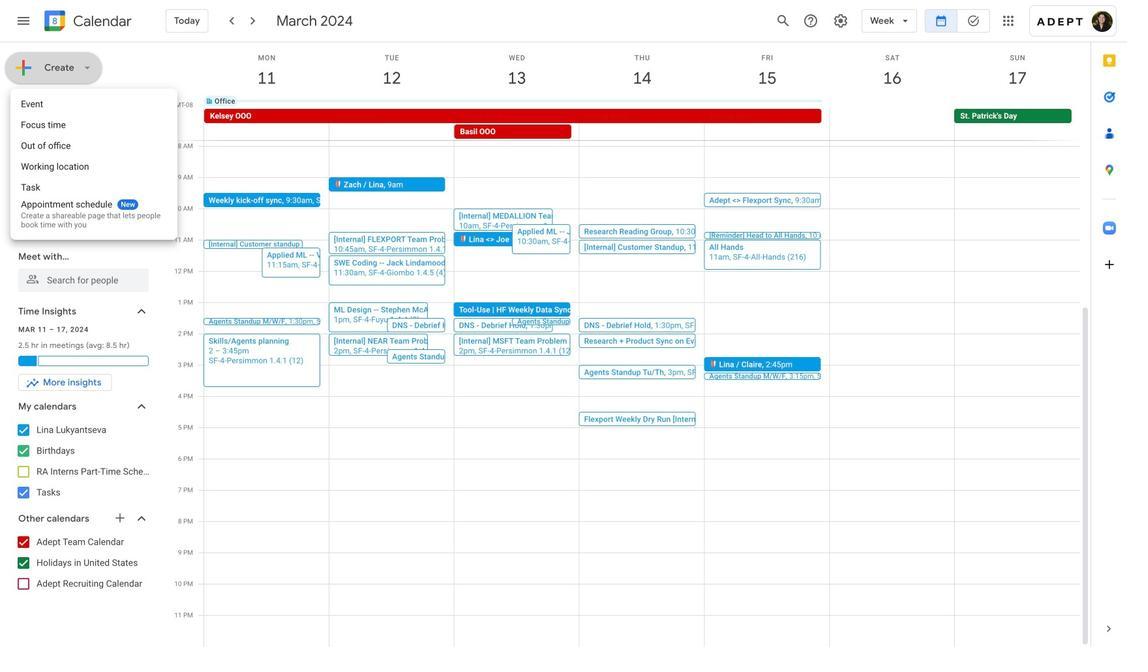 Task type: vqa. For each thing, say whether or not it's contained in the screenshot.
26 Element
yes



Task type: describe. For each thing, give the bounding box(es) containing it.
6 element
[[55, 153, 70, 168]]

february 28 element
[[55, 134, 70, 150]]

february 26 element
[[15, 134, 30, 150]]

april 7 element
[[135, 226, 150, 241]]

12 element
[[35, 171, 50, 187]]

23 element
[[115, 189, 130, 205]]

april 2 element
[[35, 226, 50, 241]]

other calendars list
[[3, 532, 162, 595]]

28 element
[[75, 207, 90, 223]]

21 element
[[75, 189, 90, 205]]

27 element
[[55, 207, 70, 223]]

7 element
[[75, 153, 90, 168]]

29 element
[[95, 207, 110, 223]]

25 element
[[15, 207, 30, 223]]

5 element
[[35, 153, 50, 168]]

march 2024 grid
[[12, 115, 153, 243]]

22 element
[[95, 189, 110, 205]]

april 4 element
[[75, 226, 90, 241]]

april 6 element
[[115, 226, 130, 241]]



Task type: locate. For each thing, give the bounding box(es) containing it.
31 element
[[135, 207, 150, 223]]

2 cell from the left
[[579, 109, 704, 140]]

row
[[198, 85, 1091, 117], [198, 109, 1091, 140], [12, 115, 153, 133], [12, 133, 153, 151], [12, 151, 153, 170], [12, 170, 153, 188], [12, 188, 153, 206], [12, 206, 153, 224], [12, 224, 153, 243]]

4 cell from the left
[[830, 109, 955, 140]]

main drawer image
[[16, 13, 31, 29]]

cell
[[329, 109, 454, 140], [579, 109, 704, 140], [704, 109, 830, 140], [830, 109, 955, 140]]

april 1 element
[[15, 226, 30, 241]]

my calendars list
[[3, 420, 162, 504]]

30 element
[[115, 207, 130, 223]]

13 element
[[55, 171, 70, 187]]

Search for people to meet text field
[[26, 269, 141, 292]]

24 element
[[135, 189, 150, 205]]

row group
[[12, 133, 153, 243]]

3 cell from the left
[[704, 109, 830, 140]]

tab list
[[1091, 42, 1127, 611]]

None search field
[[0, 245, 162, 292]]

1 cell from the left
[[329, 109, 454, 140]]

grid
[[167, 42, 1091, 648]]

20 element
[[55, 189, 70, 205]]

26 element
[[35, 207, 50, 223]]

heading inside calendar "element"
[[70, 13, 132, 29]]

11 element
[[15, 171, 30, 187]]

18 element
[[15, 189, 30, 205]]

heading
[[70, 13, 132, 29]]

14 element
[[75, 171, 90, 187]]

april 3 element
[[55, 226, 70, 241]]

19 element
[[35, 189, 50, 205]]

calendar element
[[42, 8, 132, 37]]

april 5 element
[[95, 226, 110, 241]]

settings menu image
[[833, 13, 849, 29]]

4 element
[[15, 153, 30, 168]]

february 27 element
[[35, 134, 50, 150]]

add other calendars image
[[114, 512, 127, 525]]



